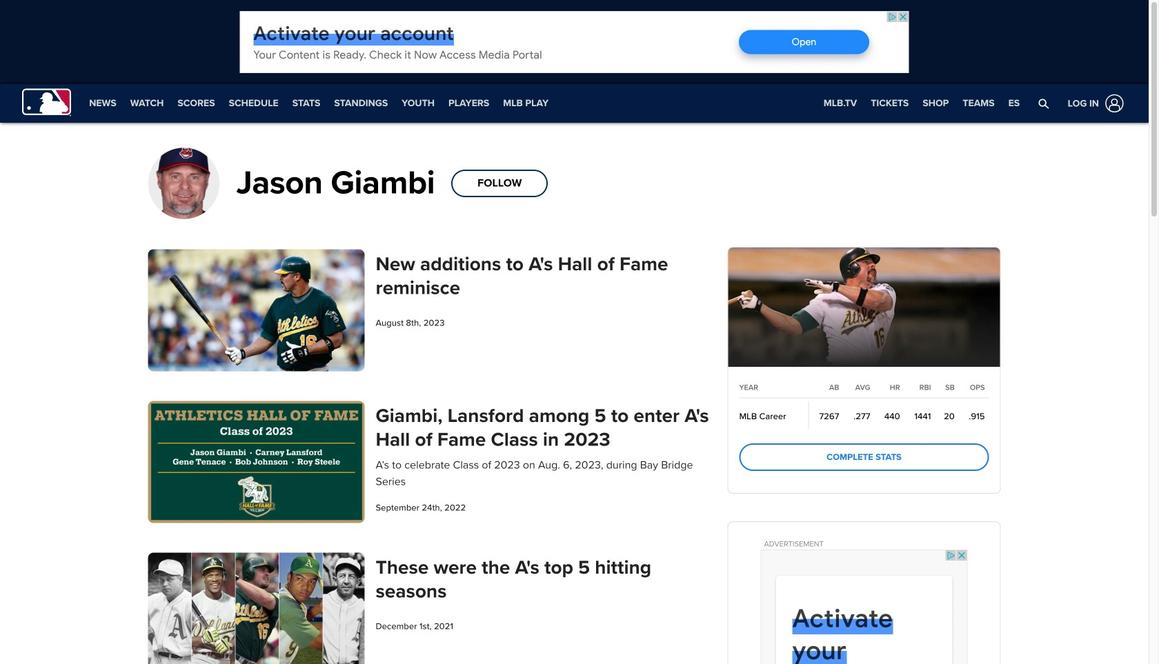 Task type: describe. For each thing, give the bounding box(es) containing it.
new additions to a's hall of fame reminisce image
[[148, 250, 365, 372]]

giambi, lansford among 5 to enter a's hall of fame class in 2023 image
[[148, 401, 365, 523]]

secondary navigation element
[[82, 84, 556, 123]]

top navigation element
[[0, 84, 1149, 123]]

jason giambi image
[[148, 148, 220, 219]]



Task type: vqa. For each thing, say whether or not it's contained in the screenshot.
Mauricio Dubón's walk-off single image
no



Task type: locate. For each thing, give the bounding box(es) containing it.
advertisement element
[[240, 11, 909, 73], [761, 550, 968, 665]]

1 vertical spatial advertisement element
[[761, 550, 968, 665]]

these were the a's top 5 hitting seasons image
[[148, 553, 365, 665]]

tertiary navigation element
[[817, 84, 1027, 123]]

0 vertical spatial advertisement element
[[240, 11, 909, 73]]



